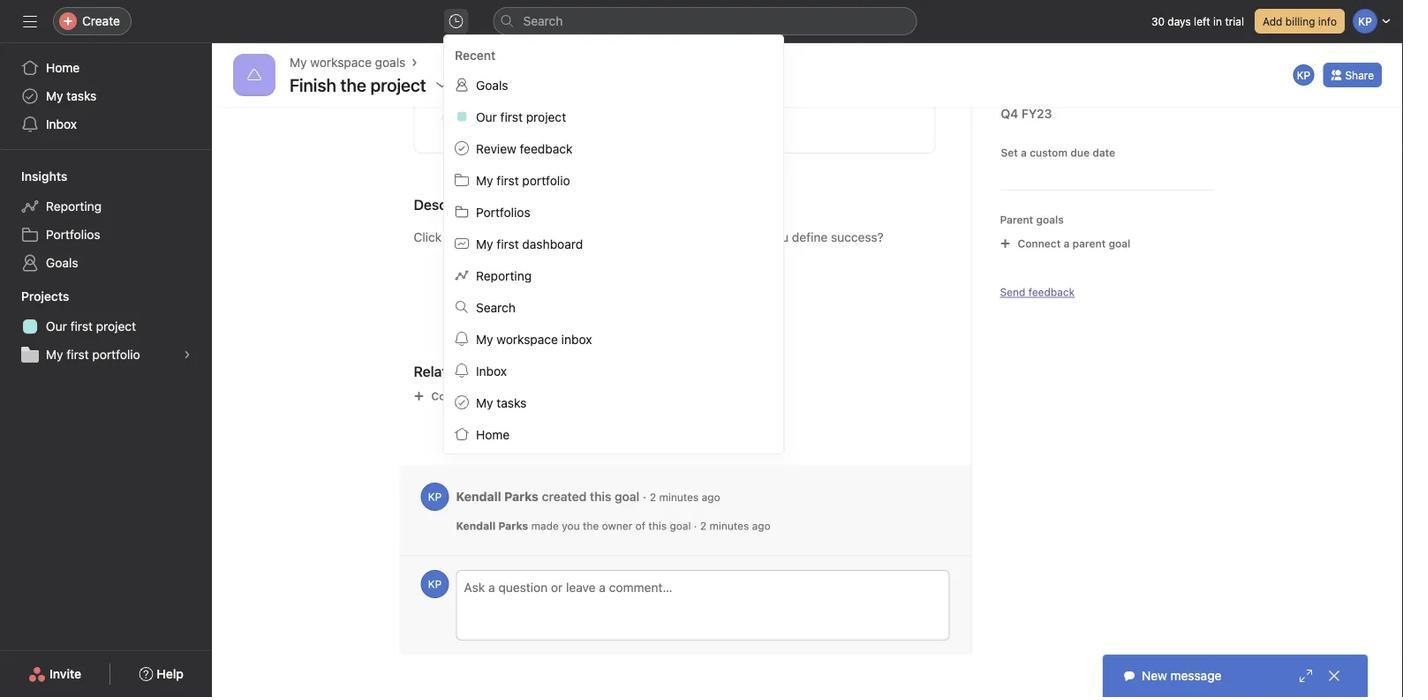 Task type: locate. For each thing, give the bounding box(es) containing it.
0 horizontal spatial a
[[615, 106, 622, 120]]

0 horizontal spatial my tasks
[[46, 89, 97, 103]]

insights button
[[0, 168, 67, 185]]

reporting link up my workspace inbox link
[[444, 260, 783, 291]]

1 horizontal spatial home
[[476, 427, 510, 442]]

search inside button
[[523, 14, 563, 28]]

invite button
[[17, 659, 93, 691]]

0 horizontal spatial workspace
[[310, 55, 372, 70]]

1 vertical spatial our first project
[[46, 319, 136, 334]]

add billing info button
[[1255, 9, 1345, 34]]

connect inside "connect relevant projects or portfolios" button
[[431, 390, 475, 403]]

0 horizontal spatial portfolio
[[92, 348, 140, 362]]

minutes
[[659, 491, 699, 504], [710, 520, 749, 533]]

feedback for review feedback
[[520, 141, 573, 156]]

connect up 'review feedback' link
[[564, 106, 612, 120]]

connect down the "related work"
[[431, 390, 475, 403]]

0 vertical spatial project
[[526, 109, 566, 124]]

portfolios link
[[444, 196, 783, 228], [11, 221, 201, 249]]

inbox link
[[11, 110, 201, 139], [444, 355, 783, 387]]

feedback
[[520, 141, 573, 156], [1029, 286, 1075, 299]]

1 vertical spatial search
[[476, 300, 516, 315]]

2 kendall parks link from the top
[[456, 520, 528, 533]]

add
[[1263, 15, 1283, 27]]

our down 'projects'
[[46, 319, 67, 334]]

tasks down create popup button in the left top of the page
[[67, 89, 97, 103]]

home link down create
[[11, 54, 201, 82]]

goal right parent
[[1109, 238, 1131, 250]]

1 vertical spatial project
[[96, 319, 136, 334]]

1 vertical spatial inbox
[[476, 364, 507, 378]]

reporting link down insights in the left top of the page
[[11, 193, 201, 221]]

inbox
[[561, 332, 592, 346]]

workspace
[[310, 55, 372, 70], [497, 332, 558, 346]]

our first project link
[[444, 101, 783, 132], [11, 313, 201, 341]]

connect
[[564, 106, 612, 120], [1018, 238, 1061, 250], [431, 390, 475, 403]]

1 kendall parks link from the top
[[456, 489, 539, 504]]

in
[[1214, 15, 1222, 27]]

search right history image
[[523, 14, 563, 28]]

1 vertical spatial kp button
[[421, 483, 449, 511]]

finish the project
[[290, 74, 426, 95]]

1 horizontal spatial my first portfolio
[[476, 173, 570, 187]]

our first project
[[476, 109, 566, 124], [46, 319, 136, 334]]

2 right of
[[700, 520, 707, 533]]

my down 'description'
[[476, 236, 493, 251]]

insights
[[21, 169, 67, 184]]

my up the "related work"
[[476, 332, 493, 346]]

home down relevant
[[476, 427, 510, 442]]

goal inside button
[[652, 106, 676, 120]]

· up of
[[643, 489, 647, 504]]

parent
[[1073, 238, 1106, 250]]

search up "my workspace inbox"
[[476, 300, 516, 315]]

1 kendall from the top
[[456, 489, 501, 504]]

home
[[46, 60, 80, 75], [476, 427, 510, 442]]

our
[[476, 109, 497, 124], [46, 319, 67, 334]]

my first portfolio link down 'projects'
[[11, 341, 201, 369]]

the
[[583, 520, 599, 533]]

2 vertical spatial kp
[[428, 578, 442, 591]]

1 horizontal spatial portfolios
[[476, 205, 530, 219]]

portfolios link down insights in the left top of the page
[[11, 221, 201, 249]]

q4
[[1001, 106, 1019, 121]]

first
[[500, 109, 523, 124], [497, 173, 519, 187], [497, 236, 519, 251], [70, 319, 93, 334], [67, 348, 89, 362]]

send feedback
[[1000, 286, 1075, 299]]

my down 'projects'
[[46, 348, 63, 362]]

related work
[[414, 363, 499, 380]]

0 horizontal spatial reporting link
[[11, 193, 201, 221]]

my inside the projects element
[[46, 348, 63, 362]]

kendall parks link for kendall parks created this goal · 2 minutes ago
[[456, 489, 539, 504]]

workspace left inbox
[[497, 332, 558, 346]]

kendall parks link left made
[[456, 520, 528, 533]]

2 horizontal spatial connect
[[1018, 238, 1061, 250]]

0 horizontal spatial my first portfolio link
[[11, 341, 201, 369]]

0 vertical spatial parks
[[504, 489, 539, 504]]

home link down portfolios
[[444, 419, 783, 450]]

search button
[[493, 7, 917, 35]]

1 vertical spatial my tasks link
[[444, 387, 783, 419]]

0 horizontal spatial home link
[[11, 54, 201, 82]]

1 vertical spatial connect
[[1018, 238, 1061, 250]]

a inside button
[[615, 106, 622, 120]]

my inside "global" element
[[46, 89, 63, 103]]

0 vertical spatial my first portfolio link
[[444, 164, 783, 196]]

my first portfolio down review feedback
[[476, 173, 570, 187]]

connect inside connect a parent goal button
[[1018, 238, 1061, 250]]

goals up connect a parent goal button
[[1036, 214, 1064, 226]]

1 vertical spatial my tasks
[[476, 395, 527, 410]]

goals
[[375, 55, 406, 70], [1036, 214, 1064, 226]]

connect down parent goals
[[1018, 238, 1061, 250]]

my
[[290, 55, 307, 70], [46, 89, 63, 103], [476, 173, 493, 187], [476, 236, 493, 251], [476, 332, 493, 346], [46, 348, 63, 362], [476, 395, 493, 410]]

goals inside insights element
[[46, 256, 78, 270]]

0 horizontal spatial search
[[476, 300, 516, 315]]

0 horizontal spatial connect
[[431, 390, 475, 403]]

sub-
[[626, 106, 652, 120]]

2
[[650, 491, 656, 504], [700, 520, 707, 533]]

0 horizontal spatial minutes
[[659, 491, 699, 504]]

this right of
[[649, 520, 667, 533]]

1 horizontal spatial home link
[[444, 419, 783, 450]]

set
[[1001, 147, 1018, 159]]

1 vertical spatial parks
[[498, 520, 528, 533]]

my inside my workspace inbox link
[[476, 332, 493, 346]]

0 horizontal spatial ·
[[643, 489, 647, 504]]

0 vertical spatial our first project
[[476, 109, 566, 124]]

portfolio inside the projects element
[[92, 348, 140, 362]]

30 days left in trial
[[1152, 15, 1244, 27]]

2 up kendall parks made you the owner of this goal · 2 minutes ago
[[650, 491, 656, 504]]

0 horizontal spatial goals
[[46, 256, 78, 270]]

billing
[[1286, 15, 1315, 27]]

search
[[523, 14, 563, 28], [476, 300, 516, 315]]

kendall left created
[[456, 489, 501, 504]]

home down create popup button in the left top of the page
[[46, 60, 80, 75]]

0 vertical spatial connect
[[564, 106, 612, 120]]

help
[[157, 667, 184, 682]]

our first project down 'projects'
[[46, 319, 136, 334]]

0 vertical spatial reporting link
[[11, 193, 201, 221]]

portfolio for my first portfolio "link" in the the projects element
[[92, 348, 140, 362]]

a for parent
[[1064, 238, 1070, 250]]

my tasks down create popup button in the left top of the page
[[46, 89, 97, 103]]

0 vertical spatial a
[[615, 106, 622, 120]]

parks left made
[[498, 520, 528, 533]]

a right set
[[1021, 147, 1027, 159]]

0 vertical spatial our
[[476, 109, 497, 124]]

0 vertical spatial my tasks
[[46, 89, 97, 103]]

0 vertical spatial home link
[[11, 54, 201, 82]]

connect a parent goal button
[[992, 231, 1139, 256]]

expand new message image
[[1299, 669, 1313, 684]]

minutes inside kendall parks created this goal · 2 minutes ago
[[659, 491, 699, 504]]

· right of
[[694, 520, 697, 533]]

portfolios down insights in the left top of the page
[[46, 227, 100, 242]]

goals link inside insights element
[[11, 249, 201, 277]]

1 horizontal spatial 2
[[700, 520, 707, 533]]

my first portfolio
[[476, 173, 570, 187], [46, 348, 140, 362]]

our first project for the rightmost our first project link
[[476, 109, 566, 124]]

reporting down my first dashboard at left
[[476, 268, 532, 283]]

0 horizontal spatial reporting
[[46, 199, 102, 214]]

goals right 0 likes. click to like this task icon
[[476, 77, 508, 92]]

1 horizontal spatial feedback
[[1029, 286, 1075, 299]]

1 horizontal spatial my tasks
[[476, 395, 527, 410]]

dashboard
[[522, 236, 583, 251]]

kendall parks link
[[456, 489, 539, 504], [456, 520, 528, 533]]

0 horizontal spatial inbox link
[[11, 110, 201, 139]]

kendall for created
[[456, 489, 501, 504]]

reporting
[[46, 199, 102, 214], [476, 268, 532, 283]]

1 horizontal spatial project
[[526, 109, 566, 124]]

my inside the my first dashboard link
[[476, 236, 493, 251]]

our first project link inside the projects element
[[11, 313, 201, 341]]

0 vertical spatial goals
[[375, 55, 406, 70]]

0 vertical spatial kendall
[[456, 489, 501, 504]]

custom
[[1030, 147, 1068, 159]]

1 vertical spatial tasks
[[497, 395, 527, 410]]

parks for created
[[504, 489, 539, 504]]

a left parent
[[1064, 238, 1070, 250]]

info
[[1318, 15, 1337, 27]]

close image
[[1327, 669, 1342, 684]]

1 vertical spatial home
[[476, 427, 510, 442]]

my first portfolio inside the projects element
[[46, 348, 140, 362]]

portfolio
[[522, 173, 570, 187], [92, 348, 140, 362]]

goals for goals "link" within the insights element
[[46, 256, 78, 270]]

my tasks link down my workspace inbox link
[[444, 387, 783, 419]]

parent
[[1000, 214, 1034, 226]]

1 horizontal spatial reporting
[[476, 268, 532, 283]]

our first project inside the projects element
[[46, 319, 136, 334]]

goals link
[[444, 69, 783, 101], [11, 249, 201, 277]]

1 vertical spatial portfolio
[[92, 348, 140, 362]]

my tasks link down create
[[11, 82, 201, 110]]

1 horizontal spatial reporting link
[[444, 260, 783, 291]]

1 horizontal spatial workspace
[[497, 332, 558, 346]]

1 horizontal spatial goals
[[1036, 214, 1064, 226]]

1 vertical spatial reporting
[[476, 268, 532, 283]]

parks up made
[[504, 489, 539, 504]]

feedback right send
[[1029, 286, 1075, 299]]

our up review at the top of the page
[[476, 109, 497, 124]]

1 horizontal spatial this
[[649, 520, 667, 533]]

projects element
[[0, 281, 212, 373]]

kp button
[[1292, 63, 1316, 87], [421, 483, 449, 511], [421, 571, 449, 599]]

1 vertical spatial my first portfolio
[[46, 348, 140, 362]]

portfolio down review feedback
[[522, 173, 570, 187]]

0 horizontal spatial tasks
[[67, 89, 97, 103]]

1 horizontal spatial my first portfolio link
[[444, 164, 783, 196]]

inbox up relevant
[[476, 364, 507, 378]]

my first portfolio down 'projects'
[[46, 348, 140, 362]]

add billing info
[[1263, 15, 1337, 27]]

tasks
[[67, 89, 97, 103], [497, 395, 527, 410]]

portfolios link down 'review feedback' link
[[444, 196, 783, 228]]

inbox link up portfolios
[[444, 355, 783, 387]]

portfolios up my first dashboard at left
[[476, 205, 530, 219]]

goals up 'projects'
[[46, 256, 78, 270]]

0 horizontal spatial feedback
[[520, 141, 573, 156]]

0 horizontal spatial project
[[96, 319, 136, 334]]

portfolio for top my first portfolio "link"
[[522, 173, 570, 187]]

0 vertical spatial ·
[[643, 489, 647, 504]]

0 horizontal spatial our first project link
[[11, 313, 201, 341]]

goals link up the projects element
[[11, 249, 201, 277]]

0 vertical spatial our first project link
[[444, 101, 783, 132]]

0 vertical spatial tasks
[[67, 89, 97, 103]]

inbox link inside "global" element
[[11, 110, 201, 139]]

0 vertical spatial minutes
[[659, 491, 699, 504]]

connect for parent goals
[[1018, 238, 1061, 250]]

my first portfolio link
[[444, 164, 783, 196], [11, 341, 201, 369]]

portfolio left see details, my first portfolio image
[[92, 348, 140, 362]]

kendall
[[456, 489, 501, 504], [456, 520, 496, 533]]

0 horizontal spatial portfolios link
[[11, 221, 201, 249]]

connect for related work
[[431, 390, 475, 403]]

·
[[643, 489, 647, 504], [694, 520, 697, 533]]

description
[[414, 197, 489, 213]]

kendall parks link up made
[[456, 489, 539, 504]]

tasks left or
[[497, 395, 527, 410]]

0 horizontal spatial our first project
[[46, 319, 136, 334]]

0 vertical spatial reporting
[[46, 199, 102, 214]]

this up the
[[590, 489, 611, 504]]

2 vertical spatial connect
[[431, 390, 475, 403]]

inbox up insights in the left top of the page
[[46, 117, 77, 132]]

1 vertical spatial home link
[[444, 419, 783, 450]]

a
[[615, 106, 622, 120], [1021, 147, 1027, 159], [1064, 238, 1070, 250]]

0 vertical spatial goals
[[476, 77, 508, 92]]

this
[[590, 489, 611, 504], [649, 520, 667, 533]]

portfolios inside insights element
[[46, 227, 100, 242]]

my tasks link
[[11, 82, 201, 110], [444, 387, 783, 419]]

portfolios
[[476, 205, 530, 219], [46, 227, 100, 242]]

feedback right review at the top of the page
[[520, 141, 573, 156]]

reporting link
[[11, 193, 201, 221], [444, 260, 783, 291]]

0 horizontal spatial this
[[590, 489, 611, 504]]

0 horizontal spatial goals link
[[11, 249, 201, 277]]

reporting down insights in the left top of the page
[[46, 199, 102, 214]]

0 vertical spatial my tasks link
[[11, 82, 201, 110]]

parks for made
[[498, 520, 528, 533]]

my tasks down the "related work"
[[476, 395, 527, 410]]

my first dashboard link
[[444, 228, 783, 260]]

send
[[1000, 286, 1026, 299]]

share button
[[1323, 63, 1382, 87]]

our inside the projects element
[[46, 319, 67, 334]]

my up insights in the left top of the page
[[46, 89, 63, 103]]

1 vertical spatial kendall
[[456, 520, 496, 533]]

0 horizontal spatial ago
[[702, 491, 720, 504]]

goals
[[476, 77, 508, 92], [46, 256, 78, 270]]

2 kendall from the top
[[456, 520, 496, 533]]

first for my first portfolio "link" in the the projects element
[[67, 348, 89, 362]]

ago
[[702, 491, 720, 504], [752, 520, 771, 533]]

1 horizontal spatial portfolio
[[522, 173, 570, 187]]

1 vertical spatial ·
[[694, 520, 697, 533]]

1 horizontal spatial our
[[476, 109, 497, 124]]

date
[[1093, 147, 1116, 159]]

1 horizontal spatial ·
[[694, 520, 697, 533]]

connect a sub-goal
[[564, 106, 676, 120]]

share
[[1345, 69, 1374, 81]]

workspace up finish the project
[[310, 55, 372, 70]]

1 vertical spatial our first project link
[[11, 313, 201, 341]]

my first portfolio link up the my first dashboard link
[[444, 164, 783, 196]]

portfolios for portfolios link to the left
[[46, 227, 100, 242]]

project
[[526, 109, 566, 124], [96, 319, 136, 334]]

1 vertical spatial 2
[[700, 520, 707, 533]]

1 horizontal spatial a
[[1021, 147, 1027, 159]]

search list box
[[493, 7, 917, 35]]

inbox link up insights in the left top of the page
[[11, 110, 201, 139]]

1 horizontal spatial our first project
[[476, 109, 566, 124]]

a for custom
[[1021, 147, 1027, 159]]

help button
[[127, 659, 195, 691]]

1 horizontal spatial goals link
[[444, 69, 783, 101]]

0 horizontal spatial my tasks link
[[11, 82, 201, 110]]

1 horizontal spatial connect
[[564, 106, 612, 120]]

reporting link inside insights element
[[11, 193, 201, 221]]

my up "finish"
[[290, 55, 307, 70]]

1 vertical spatial goals
[[46, 256, 78, 270]]

goals up 'the project'
[[375, 55, 406, 70]]

goal
[[652, 106, 676, 120], [1109, 238, 1131, 250], [615, 489, 640, 504], [670, 520, 691, 533]]

1 vertical spatial kendall parks link
[[456, 520, 528, 533]]

connect relevant projects or portfolios
[[431, 390, 629, 403]]

our first project up review feedback
[[476, 109, 566, 124]]

kendall for made
[[456, 520, 496, 533]]

of
[[636, 520, 646, 533]]

connect relevant projects or portfolios button
[[406, 384, 637, 409]]

0 horizontal spatial home
[[46, 60, 80, 75]]

goals link up connect a sub-goal
[[444, 69, 783, 101]]

kendall left made
[[456, 520, 496, 533]]

review
[[476, 141, 516, 156]]

goal up 'review feedback' link
[[652, 106, 676, 120]]

a left sub- at left
[[615, 106, 622, 120]]

1 vertical spatial minutes
[[710, 520, 749, 533]]



Task type: describe. For each thing, give the bounding box(es) containing it.
1 vertical spatial ago
[[752, 520, 771, 533]]

1 vertical spatial reporting link
[[444, 260, 783, 291]]

30
[[1152, 15, 1165, 27]]

goals for top goals "link"
[[476, 77, 508, 92]]

my down review at the top of the page
[[476, 173, 493, 187]]

my tasks link inside "global" element
[[11, 82, 201, 110]]

1 horizontal spatial our first project link
[[444, 101, 783, 132]]

0 horizontal spatial goals
[[375, 55, 406, 70]]

2 inside kendall parks created this goal · 2 minutes ago
[[650, 491, 656, 504]]

the project
[[340, 74, 426, 95]]

fy23
[[1022, 106, 1052, 121]]

kp for the middle kp button
[[428, 491, 442, 503]]

portfolios for portfolios link to the right
[[476, 205, 530, 219]]

recent
[[455, 48, 496, 63]]

create button
[[53, 7, 132, 35]]

connect inside connect a sub-goal button
[[564, 106, 612, 120]]

0 vertical spatial my first portfolio
[[476, 173, 570, 187]]

0 vertical spatial kp
[[1297, 69, 1311, 81]]

ago inside kendall parks created this goal · 2 minutes ago
[[702, 491, 720, 504]]

projects
[[21, 289, 69, 304]]

0 vertical spatial this
[[590, 489, 611, 504]]

connect a parent goal
[[1018, 238, 1131, 250]]

review feedback link
[[444, 132, 783, 164]]

2 vertical spatial kp button
[[421, 571, 449, 599]]

0 vertical spatial kp button
[[1292, 63, 1316, 87]]

1 vertical spatial this
[[649, 520, 667, 533]]

create
[[82, 14, 120, 28]]

goal inside button
[[1109, 238, 1131, 250]]

connect a sub-goal button
[[535, 97, 688, 129]]

a for sub-
[[615, 106, 622, 120]]

my first portfolio link inside the projects element
[[11, 341, 201, 369]]

relevant
[[477, 390, 519, 403]]

review feedback
[[476, 141, 573, 156]]

send feedback link
[[1000, 284, 1075, 300]]

kendall parks created this goal · 2 minutes ago
[[456, 489, 720, 504]]

first for the my first dashboard link
[[497, 236, 519, 251]]

made
[[531, 520, 559, 533]]

my down the "related work"
[[476, 395, 493, 410]]

global element
[[0, 43, 212, 149]]

tasks inside "global" element
[[67, 89, 97, 103]]

0 likes. click to like this task image
[[460, 78, 474, 92]]

parent goals
[[1000, 214, 1064, 226]]

my first dashboard
[[476, 236, 583, 251]]

1 horizontal spatial portfolios link
[[444, 196, 783, 228]]

created
[[542, 489, 587, 504]]

finish
[[290, 74, 336, 95]]

show options image
[[435, 78, 449, 92]]

insights element
[[0, 161, 212, 281]]

q4 fy23
[[1001, 106, 1052, 121]]

reporting inside insights element
[[46, 199, 102, 214]]

project for our first project link inside the the projects element
[[96, 319, 136, 334]]

history image
[[449, 14, 463, 28]]

new message
[[1142, 669, 1222, 684]]

projects
[[522, 390, 563, 403]]

our first project for our first project link inside the the projects element
[[46, 319, 136, 334]]

1 vertical spatial inbox link
[[444, 355, 783, 387]]

portfolios
[[580, 390, 629, 403]]

1 vertical spatial goals
[[1036, 214, 1064, 226]]

goal up owner on the bottom of page
[[615, 489, 640, 504]]

home inside "global" element
[[46, 60, 80, 75]]

kendall parks link for ·
[[456, 520, 528, 533]]

q4 fy23 button
[[990, 98, 1081, 130]]

my inside my workspace goals link
[[290, 55, 307, 70]]

feedback for send feedback
[[1029, 286, 1075, 299]]

my workspace inbox link
[[444, 323, 783, 355]]

days
[[1168, 15, 1191, 27]]

1 horizontal spatial my tasks link
[[444, 387, 783, 419]]

due
[[1071, 147, 1090, 159]]

kp for bottom kp button
[[428, 578, 442, 591]]

first for top my first portfolio "link"
[[497, 173, 519, 187]]

set a custom due date
[[1001, 147, 1116, 159]]

trial
[[1225, 15, 1244, 27]]

you
[[562, 520, 580, 533]]

inbox inside "global" element
[[46, 117, 77, 132]]

my tasks inside "global" element
[[46, 89, 97, 103]]

left
[[1194, 15, 1211, 27]]

see details, my first portfolio image
[[182, 350, 193, 360]]

search link
[[444, 291, 783, 323]]

goal right of
[[670, 520, 691, 533]]

project for the rightmost our first project link
[[526, 109, 566, 124]]

set a custom due date button
[[997, 144, 1120, 162]]

hide sidebar image
[[23, 14, 37, 28]]

my workspace inbox
[[476, 332, 592, 346]]

workspace for goals
[[310, 55, 372, 70]]

my workspace goals link
[[290, 53, 406, 72]]

invite
[[50, 667, 81, 682]]

my workspace goals
[[290, 55, 406, 70]]

1 horizontal spatial minutes
[[710, 520, 749, 533]]

projects button
[[0, 288, 69, 306]]

0 vertical spatial goals link
[[444, 69, 783, 101]]

or
[[566, 390, 577, 403]]

kendall parks made you the owner of this goal · 2 minutes ago
[[456, 520, 771, 533]]

workspace for inbox
[[497, 332, 558, 346]]

owner
[[602, 520, 633, 533]]



Task type: vqa. For each thing, say whether or not it's contained in the screenshot.
the line_and_symbols image
no



